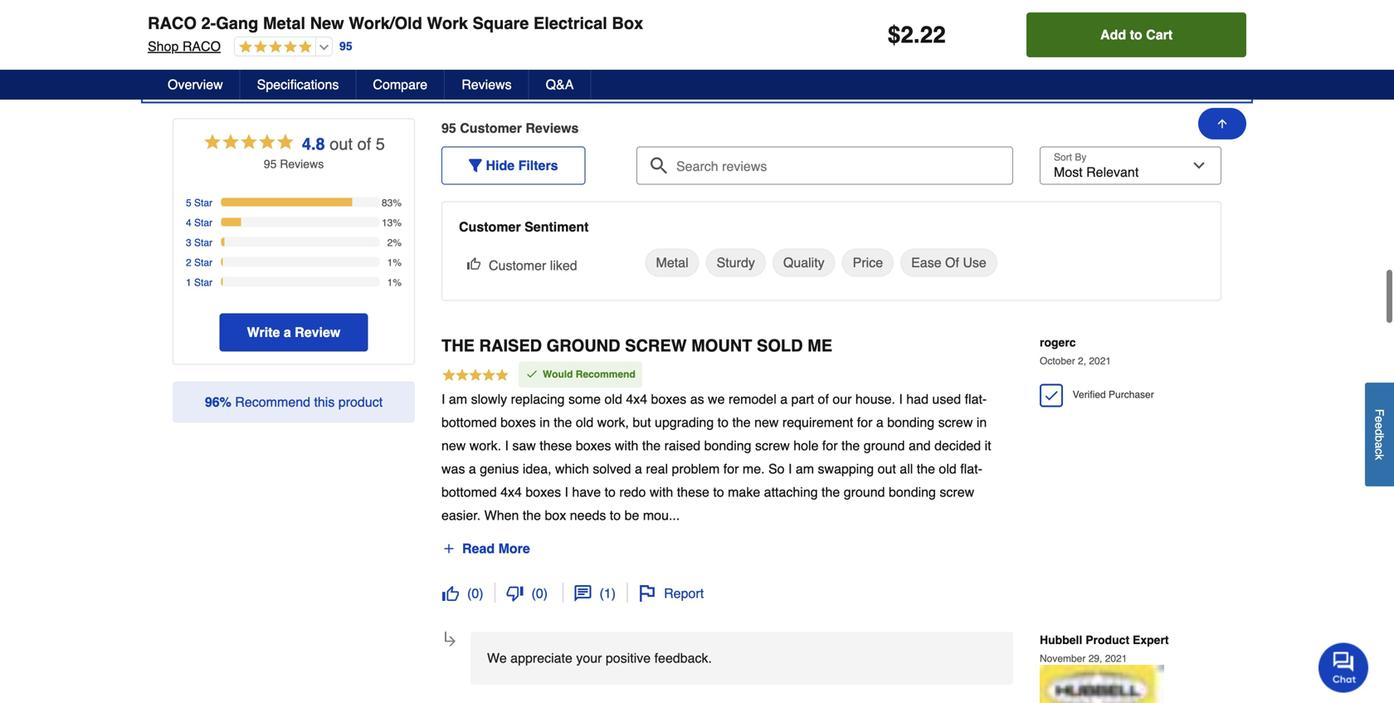 Task type: locate. For each thing, give the bounding box(es) containing it.
1 horizontal spatial reviews
[[462, 77, 512, 92]]

customer for customer sentiment
[[459, 219, 521, 234]]

0 horizontal spatial )
[[479, 586, 484, 601]]

0 vertical spatial old
[[605, 391, 622, 407]]

star
[[194, 197, 213, 209], [194, 217, 213, 229], [194, 237, 213, 248], [194, 257, 213, 268], [194, 277, 213, 288]]

96
[[205, 394, 220, 409]]

2021 down the product
[[1105, 653, 1128, 664]]

new up 'was'
[[442, 438, 466, 453]]

s down q&a button
[[571, 120, 579, 136]]

2 vertical spatial 95
[[264, 157, 277, 170]]

2 left 22 on the right top
[[901, 22, 914, 48]]

0 horizontal spatial 4x4
[[501, 484, 522, 500]]

the
[[442, 336, 475, 355]]

for
[[857, 415, 873, 430], [823, 438, 838, 453], [724, 461, 739, 476]]

( left thumb down icon
[[467, 586, 472, 601]]

0 horizontal spatial reviews
[[161, 63, 241, 86]]

( for thumb up image associated with (
[[467, 586, 472, 601]]

replacing
[[511, 391, 565, 407]]

4
[[186, 217, 191, 229]]

2 star from the top
[[194, 217, 213, 229]]

thumb up image left customer liked
[[467, 257, 481, 270]]

4.8 stars image
[[235, 40, 312, 55], [203, 131, 296, 155]]

0 vertical spatial 1%
[[387, 257, 402, 268]]

4 star
[[186, 217, 213, 229]]

boxes up saw
[[501, 415, 536, 430]]

checkmark image
[[1043, 387, 1060, 404]]

reviews up 95 customer review s
[[462, 77, 512, 92]]

work.
[[470, 438, 501, 453]]

f e e d b a c k
[[1373, 409, 1387, 460]]

am down the hole
[[796, 461, 814, 476]]

1 vertical spatial s
[[318, 157, 324, 170]]

2 vertical spatial customer
[[489, 258, 546, 273]]

( right "comment" image
[[600, 586, 604, 601]]

gang
[[216, 14, 258, 33]]

bonding
[[888, 415, 935, 430], [704, 438, 752, 453], [889, 484, 936, 500]]

i left saw
[[505, 438, 509, 453]]

4x4 up but
[[626, 391, 648, 407]]

all
[[900, 461, 913, 476]]

4x4 up when
[[501, 484, 522, 500]]

1
[[186, 277, 191, 288], [604, 586, 612, 601]]

2 horizontal spatial of
[[945, 255, 959, 270]]

screw up so
[[755, 438, 790, 453]]

2021 inside rogerc october 2, 2021
[[1089, 355, 1111, 367]]

old up work,
[[605, 391, 622, 407]]

2 1% from the top
[[387, 277, 402, 288]]

new
[[755, 415, 779, 430], [442, 438, 466, 453]]

compare button
[[356, 70, 445, 100]]

we
[[708, 391, 725, 407]]

( 0 ) left thumb down icon
[[467, 586, 484, 601]]

1 horizontal spatial of
[[818, 391, 829, 407]]

old
[[605, 391, 622, 407], [576, 415, 594, 430], [939, 461, 957, 476]]

0 horizontal spatial 95
[[264, 157, 277, 170]]

1 star from the top
[[194, 197, 213, 209]]

2 vertical spatial of
[[818, 391, 829, 407]]

review down the 4.8
[[280, 157, 318, 170]]

2021
[[1089, 355, 1111, 367], [1105, 653, 1128, 664]]

1 ) from the left
[[479, 586, 484, 601]]

1 horizontal spatial with
[[650, 484, 673, 500]]

1 horizontal spatial recommend
[[576, 368, 636, 380]]

these
[[540, 438, 572, 453], [677, 484, 710, 500]]

c
[[1373, 449, 1387, 454]]

1 vertical spatial 5
[[186, 197, 191, 209]]

star down 3 star
[[194, 257, 213, 268]]

review inside button
[[295, 324, 341, 340]]

3 ( from the left
[[600, 586, 604, 601]]

thumb up image down plus 'icon' at left bottom
[[442, 585, 459, 602]]

1 horizontal spatial 2
[[901, 22, 914, 48]]

part
[[791, 391, 814, 407]]

0 vertical spatial 5
[[376, 134, 385, 153]]

product
[[338, 394, 383, 409]]

0 horizontal spatial s
[[318, 157, 324, 170]]

sold
[[757, 336, 803, 355]]

review inside 4.8 out of 5 95 review s
[[280, 157, 318, 170]]

of inside 4.8 out of 5 95 review s
[[357, 134, 371, 153]]

1 vertical spatial of
[[945, 255, 959, 270]]

screw down decided
[[940, 484, 975, 500]]

me
[[808, 336, 833, 355]]

0 vertical spatial raco
[[148, 14, 197, 33]]

out inside 4.8 out of 5 95 review s
[[330, 134, 353, 153]]

s inside 4.8 out of 5 95 review s
[[318, 157, 324, 170]]

verified
[[1073, 389, 1106, 400]]

1 horizontal spatial these
[[677, 484, 710, 500]]

filters
[[518, 158, 558, 173]]

old down some
[[576, 415, 594, 430]]

add to cart
[[1101, 27, 1173, 42]]

1 horizontal spatial 1
[[604, 586, 612, 601]]

0 vertical spatial recommend
[[576, 368, 636, 380]]

2 vertical spatial for
[[724, 461, 739, 476]]

1 vertical spatial 2021
[[1105, 653, 1128, 664]]

ground up all
[[864, 438, 905, 453]]

5 up 4
[[186, 197, 191, 209]]

the down some
[[554, 415, 572, 430]]

reviews down shop raco
[[161, 63, 241, 86]]

our
[[833, 391, 852, 407]]

feedback.
[[655, 650, 712, 666]]

i down the 5 stars image at the left bottom of the page
[[442, 391, 445, 407]]

customer up customer liked
[[459, 219, 521, 234]]

quality button
[[773, 248, 836, 277]]

idea,
[[523, 461, 552, 476]]

1 down 2 star
[[186, 277, 191, 288]]

in down replacing
[[540, 415, 550, 430]]

review up the filters
[[526, 120, 571, 136]]

1 vertical spatial 1%
[[387, 277, 402, 288]]

0 horizontal spatial of
[[357, 134, 371, 153]]

0 horizontal spatial am
[[449, 391, 467, 407]]

1 horizontal spatial out
[[878, 461, 896, 476]]

needs
[[570, 508, 606, 523]]

these down problem
[[677, 484, 710, 500]]

with down work,
[[615, 438, 639, 453]]

1 1% from the top
[[387, 257, 402, 268]]

work
[[427, 14, 468, 33]]

1 horizontal spatial for
[[823, 438, 838, 453]]

some
[[569, 391, 601, 407]]

work/old
[[349, 14, 422, 33]]

arrow right image
[[442, 633, 458, 649]]

2 ) from the left
[[544, 586, 548, 601]]

square
[[473, 14, 529, 33]]

bonding down all
[[889, 484, 936, 500]]

e up d
[[1373, 416, 1387, 423]]

1 vertical spatial bottomed
[[442, 484, 497, 500]]

0 horizontal spatial old
[[576, 415, 594, 430]]

1 ( from the left
[[467, 586, 472, 601]]

boxes down idea, in the left bottom of the page
[[526, 484, 561, 500]]

e up b
[[1373, 423, 1387, 429]]

2 horizontal spatial for
[[857, 415, 873, 430]]

screw up decided
[[938, 415, 973, 430]]

bonding up me.
[[704, 438, 752, 453]]

bonding down had
[[888, 415, 935, 430]]

your
[[576, 650, 602, 666]]

it
[[985, 438, 992, 453]]

read more button
[[442, 535, 531, 562]]

flat- down decided
[[961, 461, 983, 476]]

0 right thumb down icon
[[536, 586, 544, 601]]

f e e d b a c k button
[[1365, 383, 1394, 487]]

0 vertical spatial s
[[571, 120, 579, 136]]

metal
[[263, 14, 305, 33]]

0 horizontal spatial these
[[540, 438, 572, 453]]

to inside button
[[1130, 27, 1143, 42]]

1 horizontal spatial old
[[605, 391, 622, 407]]

1 vertical spatial 1
[[604, 586, 612, 601]]

1 star
[[186, 277, 213, 288]]

2 e from the top
[[1373, 423, 1387, 429]]

1 vertical spatial customer
[[459, 219, 521, 234]]

2 horizontal spatial )
[[612, 586, 616, 601]]

1 horizontal spatial 0
[[536, 586, 544, 601]]

83%
[[382, 197, 402, 209]]

bottomed
[[442, 415, 497, 430], [442, 484, 497, 500]]

star right 4
[[194, 217, 213, 229]]

a right write
[[284, 324, 291, 340]]

13%
[[382, 217, 402, 229]]

0 horizontal spatial new
[[442, 438, 466, 453]]

( for "comment" image
[[600, 586, 604, 601]]

1 vertical spatial ground
[[844, 484, 885, 500]]

0 vertical spatial of
[[357, 134, 371, 153]]

0 vertical spatial new
[[755, 415, 779, 430]]

1 vertical spatial recommend
[[235, 394, 310, 409]]

thumb up image
[[467, 257, 481, 270], [442, 585, 459, 602]]

review right write
[[295, 324, 341, 340]]

0 vertical spatial ground
[[864, 438, 905, 453]]

raco down 2-
[[182, 39, 221, 54]]

1 horizontal spatial (
[[532, 586, 536, 601]]

raco up shop
[[148, 14, 197, 33]]

0 left thumb down icon
[[472, 586, 479, 601]]

1 vertical spatial 2
[[186, 257, 191, 268]]

22
[[920, 22, 946, 48]]

with up the mou...
[[650, 484, 673, 500]]

be
[[625, 508, 639, 523]]

of
[[357, 134, 371, 153], [945, 255, 959, 270], [818, 391, 829, 407]]

2 vertical spatial screw
[[940, 484, 975, 500]]

recommend up some
[[576, 368, 636, 380]]

1 horizontal spatial ( 0 )
[[532, 586, 548, 601]]

sentiment
[[525, 219, 589, 234]]

flag image
[[639, 585, 656, 602]]

0 vertical spatial review
[[526, 120, 571, 136]]

1 horizontal spatial 5
[[376, 134, 385, 153]]

0 horizontal spatial for
[[724, 461, 739, 476]]

0 vertical spatial with
[[615, 438, 639, 453]]

0 vertical spatial out
[[330, 134, 353, 153]]

as
[[690, 391, 704, 407]]

to down we
[[718, 415, 729, 430]]

5 up 83%
[[376, 134, 385, 153]]

used
[[932, 391, 961, 407]]

0 horizontal spatial with
[[615, 438, 639, 453]]

out right the 4.8
[[330, 134, 353, 153]]

1% for 2 star
[[387, 257, 402, 268]]

4x4
[[626, 391, 648, 407], [501, 484, 522, 500]]

i right so
[[789, 461, 792, 476]]

2 down 3
[[186, 257, 191, 268]]

1 vertical spatial for
[[823, 438, 838, 453]]

2021 inside hubbell product expert november 29, 2021
[[1105, 653, 1128, 664]]

expert
[[1133, 633, 1169, 647]]

filter image
[[469, 159, 482, 172]]

ease of use button
[[901, 248, 998, 277]]

customer down customer sentiment
[[489, 258, 546, 273]]

in up it
[[977, 415, 987, 430]]

0 horizontal spatial ( 0 )
[[467, 586, 484, 601]]

work,
[[597, 415, 629, 430]]

the
[[554, 415, 572, 430], [732, 415, 751, 430], [642, 438, 661, 453], [842, 438, 860, 453], [917, 461, 935, 476], [822, 484, 840, 500], [523, 508, 541, 523]]

star for 5 star
[[194, 197, 213, 209]]

customer up the hide
[[460, 120, 522, 136]]

had
[[907, 391, 929, 407]]

0 horizontal spatial 1
[[186, 277, 191, 288]]

2 vertical spatial review
[[295, 324, 341, 340]]

star right 3
[[194, 237, 213, 248]]

reviews
[[161, 63, 241, 86], [462, 77, 512, 92]]

Search reviews text field
[[643, 146, 1007, 175]]

boxes up solved
[[576, 438, 611, 453]]

3 star from the top
[[194, 237, 213, 248]]

bottomed up easier.
[[442, 484, 497, 500]]

to left "make"
[[713, 484, 724, 500]]

) left thumb down icon
[[479, 586, 484, 601]]

recommend right %
[[235, 394, 310, 409]]

slowly
[[471, 391, 507, 407]]

box
[[612, 14, 643, 33]]

old down decided
[[939, 461, 957, 476]]

am down the 5 stars image at the left bottom of the page
[[449, 391, 467, 407]]

report
[[664, 586, 704, 601]]

0 vertical spatial 4.8 stars image
[[235, 40, 312, 55]]

e
[[1373, 416, 1387, 423], [1373, 423, 1387, 429]]

arrow up image
[[1216, 117, 1229, 130]]

0 vertical spatial customer
[[460, 120, 522, 136]]

1 vertical spatial am
[[796, 461, 814, 476]]

for left me.
[[724, 461, 739, 476]]

easier.
[[442, 508, 481, 523]]

2 ( from the left
[[532, 586, 536, 601]]

of right the 4.8
[[357, 134, 371, 153]]

bottomed up work.
[[442, 415, 497, 430]]

0 vertical spatial 4x4
[[626, 391, 648, 407]]

0 horizontal spatial 2
[[186, 257, 191, 268]]

boxes
[[651, 391, 687, 407], [501, 415, 536, 430], [576, 438, 611, 453], [526, 484, 561, 500]]

0 vertical spatial am
[[449, 391, 467, 407]]

star up the 4 star
[[194, 197, 213, 209]]

0 horizontal spatial thumb up image
[[442, 585, 459, 602]]

( right thumb down icon
[[532, 586, 536, 601]]

( 1 )
[[600, 586, 616, 601]]

2 horizontal spatial old
[[939, 461, 957, 476]]

f
[[1373, 409, 1387, 416]]

5 star from the top
[[194, 277, 213, 288]]

( 0 ) right thumb down icon
[[532, 586, 548, 601]]

0 horizontal spatial 0
[[472, 586, 479, 601]]

new down remodel
[[755, 415, 779, 430]]

1 horizontal spatial thumb up image
[[467, 257, 481, 270]]

2
[[901, 22, 914, 48], [186, 257, 191, 268]]

1 horizontal spatial 95
[[340, 40, 352, 53]]

price
[[853, 255, 883, 270]]

) right thumb down icon
[[544, 586, 548, 601]]

0 vertical spatial bottomed
[[442, 415, 497, 430]]

and
[[909, 438, 931, 453]]

0
[[472, 586, 479, 601], [536, 586, 544, 601]]

make
[[728, 484, 761, 500]]

5
[[376, 134, 385, 153], [186, 197, 191, 209]]

0 vertical spatial thumb up image
[[467, 257, 481, 270]]

3 ) from the left
[[612, 586, 616, 601]]

attaching
[[764, 484, 818, 500]]

overview button
[[151, 70, 240, 100]]

1 horizontal spatial 4x4
[[626, 391, 648, 407]]

to
[[1130, 27, 1143, 42], [718, 415, 729, 430], [605, 484, 616, 500], [713, 484, 724, 500], [610, 508, 621, 523]]

2021 right 2,
[[1089, 355, 1111, 367]]

1 right "comment" image
[[604, 586, 612, 601]]

we
[[487, 650, 507, 666]]

review for a
[[295, 324, 341, 340]]

0 vertical spatial for
[[857, 415, 873, 430]]

to left redo
[[605, 484, 616, 500]]

chat invite button image
[[1319, 642, 1370, 693]]

out left all
[[878, 461, 896, 476]]

4 star from the top
[[194, 257, 213, 268]]

out
[[330, 134, 353, 153], [878, 461, 896, 476]]

flat- right 'used' at the right bottom of page
[[965, 391, 987, 407]]

95 for 95 customer review s
[[442, 120, 456, 136]]

star down 2 star
[[194, 277, 213, 288]]

of left our
[[818, 391, 829, 407]]

1 vertical spatial out
[[878, 461, 896, 476]]

of inside the i am slowly replacing some old 4x4 boxes as we remodel a part of our house.  i had used flat- bottomed boxes in the old work, but upgrading to the new requirement for a bonding screw in new work.  i saw these boxes with the raised bonding screw hole for the ground and decided it was a genius idea, which solved a real problem for me.   so i am swapping out all the old flat- bottomed 4x4 boxes i have to redo with these to make attaching the ground bonding screw easier.   when the box needs to be mou...
[[818, 391, 829, 407]]

2 horizontal spatial 95
[[442, 120, 456, 136]]

solved
[[593, 461, 631, 476]]

for down the house.
[[857, 415, 873, 430]]

1 horizontal spatial )
[[544, 586, 548, 601]]

these up which
[[540, 438, 572, 453]]

1 vertical spatial thumb up image
[[442, 585, 459, 602]]

0 vertical spatial 95
[[340, 40, 352, 53]]

) right "comment" image
[[612, 586, 616, 601]]

am
[[449, 391, 467, 407], [796, 461, 814, 476]]

ground down 'swapping'
[[844, 484, 885, 500]]

1 ( 0 ) from the left
[[467, 586, 484, 601]]

4.8 stars image left the 4.8
[[203, 131, 296, 155]]

1 horizontal spatial s
[[571, 120, 579, 136]]

0 horizontal spatial out
[[330, 134, 353, 153]]

1 vertical spatial review
[[280, 157, 318, 170]]

of left use
[[945, 255, 959, 270]]

for right the hole
[[823, 438, 838, 453]]

star for 2 star
[[194, 257, 213, 268]]



Task type: vqa. For each thing, say whether or not it's contained in the screenshot.
quality button
yes



Task type: describe. For each thing, give the bounding box(es) containing it.
electrical
[[534, 14, 607, 33]]

) for thumb down icon
[[544, 586, 548, 601]]

1 vertical spatial screw
[[755, 438, 790, 453]]

the left box
[[523, 508, 541, 523]]

specifications
[[257, 77, 339, 92]]

k
[[1373, 454, 1387, 460]]

genius
[[480, 461, 519, 476]]

b
[[1373, 436, 1387, 442]]

) for "comment" image
[[612, 586, 616, 601]]

write a review button
[[220, 313, 368, 351]]

1% for 1 star
[[387, 277, 402, 288]]

2 vertical spatial bonding
[[889, 484, 936, 500]]

1 vertical spatial bonding
[[704, 438, 752, 453]]

new
[[310, 14, 344, 33]]

raised
[[665, 438, 701, 453]]

0 horizontal spatial recommend
[[235, 394, 310, 409]]

$
[[888, 22, 901, 48]]

hide
[[486, 158, 515, 173]]

4.8 out of 5 95 review s
[[264, 134, 385, 170]]

box
[[545, 508, 566, 523]]

hubbellracotaymacbell image
[[1040, 665, 1165, 703]]

plus image
[[442, 542, 456, 555]]

1 e from the top
[[1373, 416, 1387, 423]]

more
[[499, 541, 530, 556]]

compare
[[373, 77, 428, 92]]

5 inside 4.8 out of 5 95 review s
[[376, 134, 385, 153]]

would recommend
[[543, 368, 636, 380]]

hide filters button
[[442, 146, 586, 185]]

( for thumb down icon
[[532, 586, 536, 601]]

purchaser
[[1109, 389, 1154, 400]]

sturdy
[[717, 255, 755, 270]]

hole
[[794, 438, 819, 453]]

thumb down image
[[507, 585, 523, 602]]

of inside button
[[945, 255, 959, 270]]

swapping
[[818, 461, 874, 476]]

1 horizontal spatial new
[[755, 415, 779, 430]]

ground
[[547, 336, 621, 355]]

95 customer review s
[[442, 120, 579, 136]]

november
[[1040, 653, 1086, 664]]

when
[[484, 508, 519, 523]]

thumb up image for (
[[442, 585, 459, 602]]

0 horizontal spatial 5
[[186, 197, 191, 209]]

metal button
[[645, 248, 699, 277]]

star for 4 star
[[194, 217, 213, 229]]

4.8
[[302, 134, 325, 153]]

q&a button
[[529, 70, 591, 100]]

d
[[1373, 429, 1387, 436]]

1 vertical spatial with
[[650, 484, 673, 500]]

write
[[247, 324, 280, 340]]

0 vertical spatial screw
[[938, 415, 973, 430]]

me.
[[743, 461, 765, 476]]

a down the house.
[[876, 415, 884, 430]]

the raised ground screw mount sold me
[[442, 336, 833, 355]]

2 vertical spatial old
[[939, 461, 957, 476]]

this
[[314, 394, 335, 409]]

would
[[543, 368, 573, 380]]

1 bottomed from the top
[[442, 415, 497, 430]]

2%
[[387, 237, 402, 248]]

sturdy button
[[706, 248, 766, 277]]

a left real
[[635, 461, 642, 476]]

out inside the i am slowly replacing some old 4x4 boxes as we remodel a part of our house.  i had used flat- bottomed boxes in the old work, but upgrading to the new requirement for a bonding screw in new work.  i saw these boxes with the raised bonding screw hole for the ground and decided it was a genius idea, which solved a real problem for me.   so i am swapping out all the old flat- bottomed 4x4 boxes i have to redo with these to make attaching the ground bonding screw easier.   when the box needs to be mou...
[[878, 461, 896, 476]]

the up real
[[642, 438, 661, 453]]

3 star
[[186, 237, 213, 248]]

1 vertical spatial 4x4
[[501, 484, 522, 500]]

i am slowly replacing some old 4x4 boxes as we remodel a part of our house.  i had used flat- bottomed boxes in the old work, but upgrading to the new requirement for a bonding screw in new work.  i saw these boxes with the raised bonding screw hole for the ground and decided it was a genius idea, which solved a real problem for me.   so i am swapping out all the old flat- bottomed 4x4 boxes i have to redo with these to make attaching the ground bonding screw easier.   when the box needs to be mou...
[[442, 391, 992, 523]]

customer sentiment
[[459, 219, 589, 234]]

1 vertical spatial 4.8 stars image
[[203, 131, 296, 155]]

read
[[462, 541, 495, 556]]

29,
[[1089, 653, 1103, 664]]

the down remodel
[[732, 415, 751, 430]]

2 in from the left
[[977, 415, 987, 430]]

0 vertical spatial 1
[[186, 277, 191, 288]]

positive
[[606, 650, 651, 666]]

i left have
[[565, 484, 569, 500]]

i left had
[[899, 391, 903, 407]]

problem
[[672, 461, 720, 476]]

95 for 95
[[340, 40, 352, 53]]

96 % recommend this product
[[205, 394, 383, 409]]

was
[[442, 461, 465, 476]]

a left part
[[780, 391, 788, 407]]

cart
[[1146, 27, 1173, 42]]

the down 'swapping'
[[822, 484, 840, 500]]

chevron up image
[[1217, 67, 1233, 83]]

1 vertical spatial new
[[442, 438, 466, 453]]

price button
[[842, 248, 894, 277]]

2 bottomed from the top
[[442, 484, 497, 500]]

2 0 from the left
[[536, 586, 544, 601]]

real
[[646, 461, 668, 476]]

1 0 from the left
[[472, 586, 479, 601]]

star for 3 star
[[194, 237, 213, 248]]

the up 'swapping'
[[842, 438, 860, 453]]

hide filters
[[486, 158, 558, 173]]

specifications button
[[240, 70, 356, 100]]

screw
[[625, 336, 687, 355]]

0 vertical spatial these
[[540, 438, 572, 453]]

0 vertical spatial bonding
[[888, 415, 935, 430]]

use
[[963, 255, 987, 270]]

boxes up "upgrading"
[[651, 391, 687, 407]]

thumb up image for customer liked
[[467, 257, 481, 270]]

review for customer
[[526, 120, 571, 136]]

raco 2-gang metal new work/old work square electrical box
[[148, 14, 643, 33]]

5 star
[[186, 197, 213, 209]]

star for 1 star
[[194, 277, 213, 288]]

95 inside 4.8 out of 5 95 review s
[[264, 157, 277, 170]]

write a review
[[247, 324, 341, 340]]

1 vertical spatial these
[[677, 484, 710, 500]]

2,
[[1078, 355, 1087, 367]]

2 ( 0 ) from the left
[[532, 586, 548, 601]]

add
[[1101, 27, 1127, 42]]

add to cart button
[[1027, 12, 1247, 57]]

so
[[769, 461, 785, 476]]

2 star
[[186, 257, 213, 268]]

read more
[[462, 541, 530, 556]]

product
[[1086, 633, 1130, 647]]

the right all
[[917, 461, 935, 476]]

1 vertical spatial raco
[[182, 39, 221, 54]]

but
[[633, 415, 651, 430]]

comment image
[[575, 585, 591, 602]]

a right 'was'
[[469, 461, 476, 476]]

0 vertical spatial 2
[[901, 22, 914, 48]]

rogerc
[[1040, 336, 1076, 349]]

0 vertical spatial flat-
[[965, 391, 987, 407]]

redo
[[620, 484, 646, 500]]

we appreciate your positive feedback.
[[487, 650, 712, 666]]

mount
[[692, 336, 752, 355]]

a up k
[[1373, 442, 1387, 449]]

5 stars image
[[442, 367, 510, 385]]

1 vertical spatial flat-
[[961, 461, 983, 476]]

3
[[186, 237, 191, 248]]

1 in from the left
[[540, 415, 550, 430]]

customer for customer liked
[[489, 258, 546, 273]]

metal
[[656, 255, 689, 270]]

) for thumb up image associated with (
[[479, 586, 484, 601]]

house.
[[856, 391, 896, 407]]

1 horizontal spatial am
[[796, 461, 814, 476]]

1 vertical spatial old
[[576, 415, 594, 430]]

to left be
[[610, 508, 621, 523]]

checkmark image
[[525, 367, 539, 381]]

ease
[[911, 255, 942, 270]]



